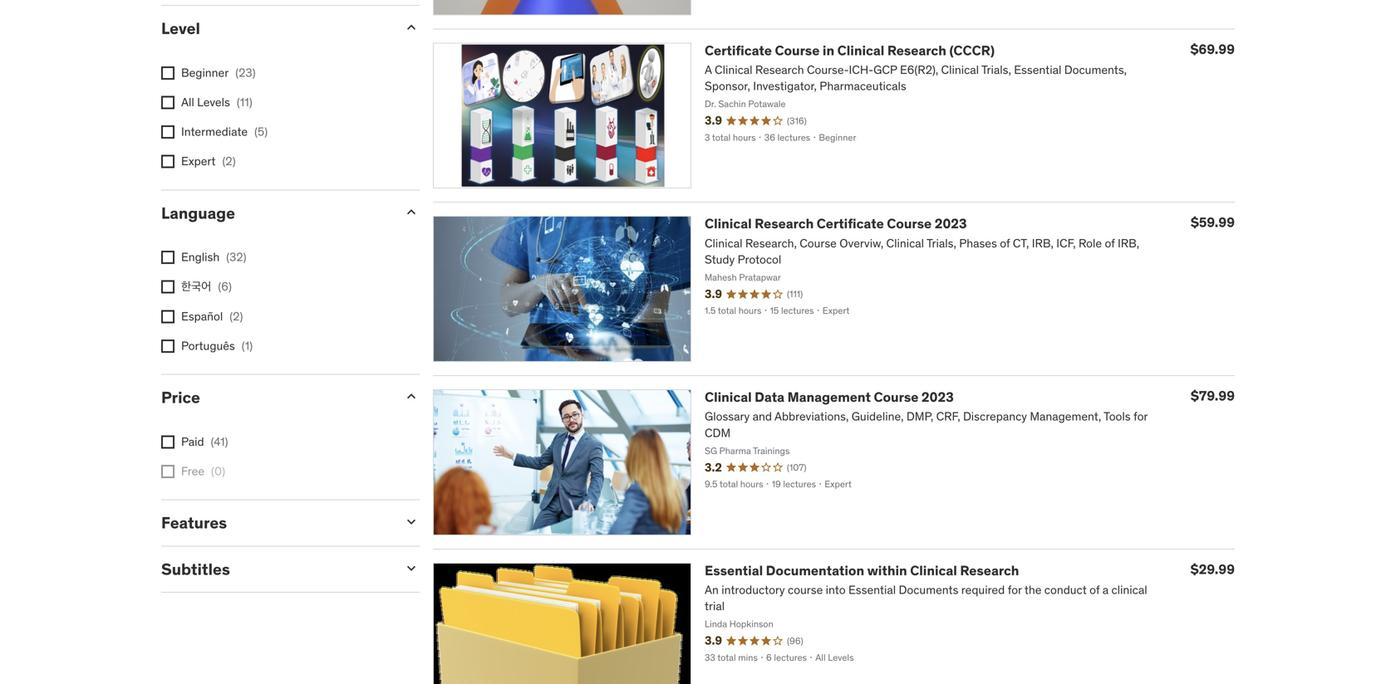 Task type: describe. For each thing, give the bounding box(es) containing it.
small image for level
[[403, 19, 420, 36]]

level
[[161, 18, 200, 38]]

xsmall image for español
[[161, 310, 175, 324]]

한국어 (6)
[[181, 279, 232, 294]]

(5)
[[254, 124, 268, 139]]

all levels (11)
[[181, 95, 252, 110]]

small image
[[403, 560, 420, 577]]

research for documentation
[[960, 562, 1019, 579]]

xsmall image for all
[[161, 96, 175, 109]]

(cccr)
[[949, 42, 995, 59]]

2023 for clinical research certificate course 2023
[[935, 215, 967, 232]]

subtitles button
[[161, 560, 390, 579]]

english (32)
[[181, 250, 246, 265]]

clinical research certificate course 2023 link
[[705, 215, 967, 232]]

xsmall image for beginner
[[161, 66, 175, 80]]

xsmall image for intermediate
[[161, 126, 175, 139]]

price
[[161, 388, 200, 408]]

1 vertical spatial certificate
[[817, 215, 884, 232]]

português
[[181, 339, 235, 354]]

português (1)
[[181, 339, 253, 354]]

expert
[[181, 154, 216, 169]]

paid
[[181, 434, 204, 449]]

beginner
[[181, 65, 229, 80]]

free
[[181, 464, 204, 479]]

documentation
[[766, 562, 864, 579]]

(32)
[[226, 250, 246, 265]]

subtitles
[[161, 560, 230, 579]]

2023 for clinical data management course 2023
[[922, 389, 954, 406]]

$59.99
[[1191, 214, 1235, 231]]

small image for features
[[403, 514, 420, 531]]

(23)
[[235, 65, 256, 80]]

course for certificate
[[887, 215, 932, 232]]

small image for price
[[403, 389, 420, 405]]

price button
[[161, 388, 390, 408]]

features
[[161, 513, 227, 533]]

0 vertical spatial certificate
[[705, 42, 772, 59]]

xsmall image for paid
[[161, 436, 175, 449]]

language
[[161, 203, 235, 223]]

0 vertical spatial course
[[775, 42, 820, 59]]

xsmall image for expert
[[161, 155, 175, 168]]

essential
[[705, 562, 763, 579]]

(0)
[[211, 464, 225, 479]]

in
[[823, 42, 834, 59]]

essential documentation within clinical research
[[705, 562, 1019, 579]]



Task type: locate. For each thing, give the bounding box(es) containing it.
xsmall image left 한국어
[[161, 281, 175, 294]]

3 xsmall image from the top
[[161, 251, 175, 264]]

free (0)
[[181, 464, 225, 479]]

management
[[788, 389, 871, 406]]

xsmall image left all
[[161, 96, 175, 109]]

3 small image from the top
[[403, 389, 420, 405]]

1 horizontal spatial research
[[887, 42, 946, 59]]

(6)
[[218, 279, 232, 294]]

beginner (23)
[[181, 65, 256, 80]]

paid (41)
[[181, 434, 228, 449]]

español (2)
[[181, 309, 243, 324]]

4 xsmall image from the top
[[161, 465, 175, 479]]

certificate
[[705, 42, 772, 59], [817, 215, 884, 232]]

data
[[755, 389, 785, 406]]

2 xsmall image from the top
[[161, 155, 175, 168]]

certificate course in clinical research (cccr)
[[705, 42, 995, 59]]

within
[[867, 562, 907, 579]]

1 xsmall image from the top
[[161, 66, 175, 80]]

1 small image from the top
[[403, 19, 420, 36]]

1 vertical spatial course
[[887, 215, 932, 232]]

intermediate
[[181, 124, 248, 139]]

$29.99
[[1191, 561, 1235, 578]]

2 vertical spatial research
[[960, 562, 1019, 579]]

(2) for español (2)
[[230, 309, 243, 324]]

3 xsmall image from the top
[[161, 340, 175, 353]]

2 small image from the top
[[403, 204, 420, 220]]

xsmall image left english
[[161, 251, 175, 264]]

level button
[[161, 18, 390, 38]]

5 xsmall image from the top
[[161, 310, 175, 324]]

all
[[181, 95, 194, 110]]

levels
[[197, 95, 230, 110]]

(11)
[[237, 95, 252, 110]]

certificate course in clinical research (cccr) link
[[705, 42, 995, 59]]

4 small image from the top
[[403, 514, 420, 531]]

intermediate (5)
[[181, 124, 268, 139]]

$69.99
[[1190, 41, 1235, 58]]

$79.99
[[1191, 388, 1235, 405]]

research
[[887, 42, 946, 59], [755, 215, 814, 232], [960, 562, 1019, 579]]

(1)
[[242, 339, 253, 354]]

2 xsmall image from the top
[[161, 96, 175, 109]]

(2) up (1)
[[230, 309, 243, 324]]

language button
[[161, 203, 390, 223]]

clinical data management course 2023
[[705, 389, 954, 406]]

0 vertical spatial research
[[887, 42, 946, 59]]

(41)
[[211, 434, 228, 449]]

한국어
[[181, 279, 211, 294]]

1 vertical spatial 2023
[[922, 389, 954, 406]]

expert (2)
[[181, 154, 236, 169]]

6 xsmall image from the top
[[161, 436, 175, 449]]

clinical research certificate course 2023
[[705, 215, 967, 232]]

xsmall image left paid
[[161, 436, 175, 449]]

course for management
[[874, 389, 919, 406]]

2 vertical spatial course
[[874, 389, 919, 406]]

2023
[[935, 215, 967, 232], [922, 389, 954, 406]]

0 horizontal spatial research
[[755, 215, 814, 232]]

español
[[181, 309, 223, 324]]

4 xsmall image from the top
[[161, 281, 175, 294]]

1 vertical spatial (2)
[[230, 309, 243, 324]]

(2)
[[222, 154, 236, 169], [230, 309, 243, 324]]

(2) down intermediate (5)
[[222, 154, 236, 169]]

xsmall image for 한국어
[[161, 281, 175, 294]]

xsmall image left 'español'
[[161, 310, 175, 324]]

features button
[[161, 513, 390, 533]]

1 vertical spatial research
[[755, 215, 814, 232]]

clinical
[[837, 42, 884, 59], [705, 215, 752, 232], [705, 389, 752, 406], [910, 562, 957, 579]]

xsmall image left intermediate
[[161, 126, 175, 139]]

0 vertical spatial (2)
[[222, 154, 236, 169]]

(2) for expert (2)
[[222, 154, 236, 169]]

2 horizontal spatial research
[[960, 562, 1019, 579]]

course
[[775, 42, 820, 59], [887, 215, 932, 232], [874, 389, 919, 406]]

xsmall image for english
[[161, 251, 175, 264]]

0 horizontal spatial certificate
[[705, 42, 772, 59]]

xsmall image left beginner
[[161, 66, 175, 80]]

xsmall image
[[161, 126, 175, 139], [161, 155, 175, 168], [161, 340, 175, 353], [161, 465, 175, 479]]

small image for language
[[403, 204, 420, 220]]

xsmall image for português
[[161, 340, 175, 353]]

0 vertical spatial 2023
[[935, 215, 967, 232]]

clinical data management course 2023 link
[[705, 389, 954, 406]]

small image
[[403, 19, 420, 36], [403, 204, 420, 220], [403, 389, 420, 405], [403, 514, 420, 531]]

xsmall image
[[161, 66, 175, 80], [161, 96, 175, 109], [161, 251, 175, 264], [161, 281, 175, 294], [161, 310, 175, 324], [161, 436, 175, 449]]

xsmall image left the 'expert'
[[161, 155, 175, 168]]

research for course
[[887, 42, 946, 59]]

xsmall image for free
[[161, 465, 175, 479]]

xsmall image left português
[[161, 340, 175, 353]]

1 horizontal spatial certificate
[[817, 215, 884, 232]]

1 xsmall image from the top
[[161, 126, 175, 139]]

xsmall image left free
[[161, 465, 175, 479]]

english
[[181, 250, 220, 265]]

essential documentation within clinical research link
[[705, 562, 1019, 579]]



Task type: vqa. For each thing, say whether or not it's contained in the screenshot.
feedback
no



